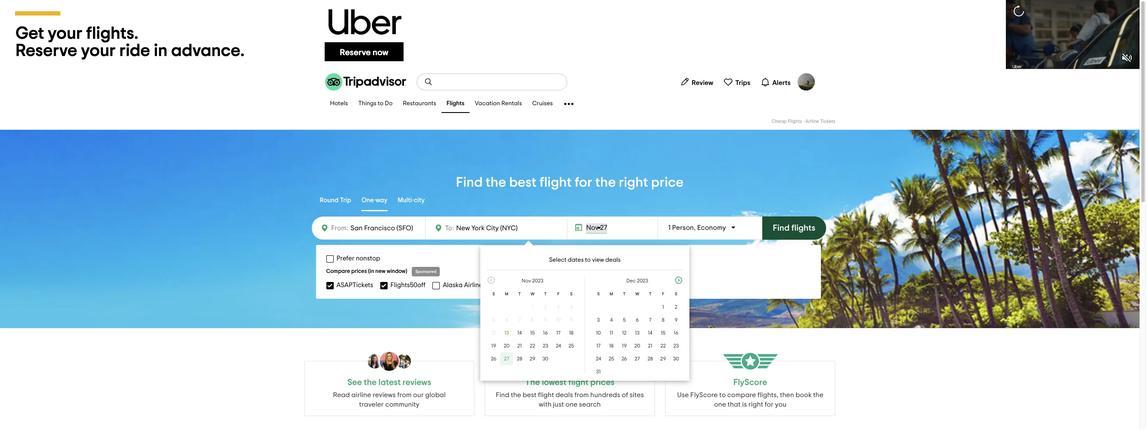 Task type: locate. For each thing, give the bounding box(es) containing it.
deals inside the find the best flight deals from hundreds of sites with just one search
[[556, 392, 573, 399]]

5
[[492, 317, 495, 323], [623, 317, 626, 323]]

30 up use
[[673, 356, 679, 361]]

2 from from the left
[[575, 392, 589, 399]]

0 horizontal spatial 18
[[569, 330, 574, 336]]

1 m from the left
[[505, 292, 508, 296]]

1 horizontal spatial 11
[[610, 330, 613, 336]]

6 for nov
[[505, 317, 508, 323]]

1 horizontal spatial to
[[585, 257, 591, 263]]

26 for nov 2023
[[491, 356, 497, 361]]

w down unpublishedflight
[[531, 292, 535, 296]]

0 horizontal spatial 19
[[491, 343, 496, 348]]

1 horizontal spatial 12
[[622, 330, 627, 336]]

23 for dec 2023
[[674, 343, 679, 348]]

find
[[456, 176, 483, 189], [773, 224, 790, 232], [496, 392, 510, 399]]

select left the dates
[[549, 257, 567, 263]]

0 vertical spatial reviews
[[403, 378, 431, 387]]

24 for dec 2023
[[596, 356, 601, 361]]

0 horizontal spatial 15
[[530, 330, 535, 336]]

deals right the view
[[606, 257, 621, 263]]

24
[[556, 343, 561, 348], [596, 356, 601, 361]]

8
[[531, 317, 534, 323], [662, 317, 665, 323]]

1 t from the left
[[518, 292, 521, 296]]

0 horizontal spatial 16
[[543, 330, 548, 336]]

2023 for dec 2023
[[637, 278, 648, 283]]

0 horizontal spatial 11
[[570, 317, 573, 323]]

nov
[[586, 224, 599, 231], [522, 278, 531, 283]]

profile picture image
[[798, 73, 815, 91]]

2 vertical spatial find
[[496, 392, 510, 399]]

s m t w t f s down unpublishedflight
[[493, 292, 573, 296]]

m for dec 2023
[[610, 292, 613, 296]]

1 8 from the left
[[531, 317, 534, 323]]

0 horizontal spatial 25
[[569, 343, 574, 348]]

0 vertical spatial deals
[[606, 257, 621, 263]]

w for nov
[[531, 292, 535, 296]]

24 up lowest
[[556, 343, 561, 348]]

1 horizontal spatial 20
[[634, 343, 640, 348]]

1 28 from the left
[[517, 356, 522, 361]]

1 vertical spatial find
[[773, 224, 790, 232]]

2 20 from the left
[[634, 343, 640, 348]]

0 vertical spatial 11
[[570, 317, 573, 323]]

2 s m t w t f s from the left
[[597, 292, 677, 296]]

1 2023 from the left
[[532, 278, 543, 283]]

1 vertical spatial 3
[[597, 317, 600, 323]]

1 horizontal spatial select
[[613, 282, 633, 289]]

0 horizontal spatial 10
[[556, 317, 561, 323]]

27 for nov 2023
[[504, 356, 509, 361]]

15 for dec 2023
[[661, 330, 666, 336]]

price
[[651, 176, 684, 189]]

flights left the -
[[788, 119, 802, 124]]

1 vertical spatial right
[[749, 401, 763, 408]]

the
[[486, 176, 506, 189], [595, 176, 616, 189], [364, 378, 377, 387], [511, 392, 521, 399], [813, 392, 824, 399]]

4 t from the left
[[649, 292, 652, 296]]

1 vertical spatial best
[[523, 392, 537, 399]]

2 21 from the left
[[648, 343, 653, 348]]

the for find the best flight for the right price
[[486, 176, 506, 189]]

1 horizontal spatial 25
[[609, 356, 614, 361]]

1 horizontal spatial flights
[[788, 119, 802, 124]]

2 26 from the left
[[622, 356, 627, 361]]

1 horizontal spatial 7
[[649, 317, 652, 323]]

use flyscore to compare flights, then book the one that is right for you
[[677, 392, 824, 408]]

14 for nov 2023
[[517, 330, 522, 336]]

1
[[668, 224, 671, 231], [532, 304, 534, 310], [662, 304, 664, 310]]

1 horizontal spatial 5
[[623, 317, 626, 323]]

0 horizontal spatial 12
[[492, 330, 496, 336]]

13
[[505, 330, 509, 336], [635, 330, 640, 336]]

0 horizontal spatial 28
[[517, 356, 522, 361]]

22
[[530, 343, 535, 348], [661, 343, 666, 348]]

the lowest flight prices
[[525, 378, 615, 387]]

0 horizontal spatial 21
[[517, 343, 522, 348]]

0 vertical spatial 17
[[556, 330, 561, 336]]

0 horizontal spatial 14
[[517, 330, 522, 336]]

then
[[780, 392, 794, 399]]

11 for dec 2023
[[610, 330, 613, 336]]

1 29 from the left
[[530, 356, 536, 361]]

1 horizontal spatial 14
[[648, 330, 653, 336]]

0 horizontal spatial right
[[619, 176, 648, 189]]

1 vertical spatial flyscore
[[691, 392, 718, 399]]

8 for dec 2023
[[662, 317, 665, 323]]

0 horizontal spatial 22
[[530, 343, 535, 348]]

10 for nov 2023
[[556, 317, 561, 323]]

24 up 31
[[596, 356, 601, 361]]

2 6 from the left
[[636, 317, 639, 323]]

6 down all at the bottom right
[[636, 317, 639, 323]]

the inside the find the best flight deals from hundreds of sites with just one search
[[511, 392, 521, 399]]

to for use flyscore to compare flights, then book the one that is right for you
[[719, 392, 726, 399]]

1 horizontal spatial s m t w t f s
[[597, 292, 677, 296]]

11
[[570, 317, 573, 323], [610, 330, 613, 336]]

hotels link
[[325, 95, 353, 113]]

13 for dec
[[635, 330, 640, 336]]

right inside use flyscore to compare flights, then book the one that is right for you
[[749, 401, 763, 408]]

2
[[544, 304, 547, 310], [675, 304, 678, 310]]

airline
[[351, 392, 371, 399]]

to up one
[[719, 392, 726, 399]]

flight up with
[[538, 392, 554, 399]]

1 vertical spatial flight
[[538, 392, 554, 399]]

18 for dec 2023
[[609, 343, 614, 348]]

23
[[543, 343, 548, 348], [674, 343, 679, 348]]

25 up the lowest flight prices
[[569, 343, 574, 348]]

1 30 from the left
[[543, 356, 549, 361]]

reviews up our
[[403, 378, 431, 387]]

2 f from the left
[[662, 292, 664, 296]]

1 for nov 2023
[[532, 304, 534, 310]]

to inside use flyscore to compare flights, then book the one that is right for you
[[719, 392, 726, 399]]

14 for dec 2023
[[648, 330, 653, 336]]

1 vertical spatial 18
[[609, 343, 614, 348]]

flyscore up compare
[[734, 378, 767, 387]]

1 5 from the left
[[492, 317, 495, 323]]

0 horizontal spatial find
[[456, 176, 483, 189]]

0 horizontal spatial 2
[[544, 304, 547, 310]]

cheap
[[772, 119, 787, 124]]

6 down unpublishedflight
[[505, 317, 508, 323]]

one
[[714, 401, 726, 408]]

0 vertical spatial best
[[509, 176, 537, 189]]

26 for dec 2023
[[622, 356, 627, 361]]

round trip
[[320, 197, 351, 203]]

flight left for
[[540, 176, 572, 189]]

flights left vacation
[[447, 101, 465, 107]]

28 for nov 2023
[[517, 356, 522, 361]]

all
[[634, 282, 642, 289]]

1 vertical spatial 11
[[610, 330, 613, 336]]

1 20 from the left
[[504, 343, 510, 348]]

0 horizontal spatial 17
[[556, 330, 561, 336]]

1 from from the left
[[397, 392, 412, 399]]

best
[[509, 176, 537, 189], [523, 392, 537, 399]]

5 for dec 2023
[[623, 317, 626, 323]]

sites
[[630, 392, 644, 399]]

1 12 from the left
[[492, 330, 496, 336]]

find inside button
[[773, 224, 790, 232]]

1 vertical spatial 17
[[596, 343, 601, 348]]

29 for nov 2023
[[530, 356, 536, 361]]

2 14 from the left
[[648, 330, 653, 336]]

find for find flights
[[773, 224, 790, 232]]

2 for nov 2023
[[544, 304, 547, 310]]

1 vertical spatial select
[[613, 282, 633, 289]]

12 for nov
[[492, 330, 496, 336]]

airports
[[630, 255, 654, 262]]

0 horizontal spatial 23
[[543, 343, 548, 348]]

city
[[414, 197, 425, 203]]

26
[[491, 356, 497, 361], [622, 356, 627, 361]]

4 for dec 2023
[[610, 317, 613, 323]]

s m t w t f s for nov
[[493, 292, 573, 296]]

to left the view
[[585, 257, 591, 263]]

0 vertical spatial right
[[619, 176, 648, 189]]

1 s m t w t f s from the left
[[493, 292, 573, 296]]

to
[[378, 101, 384, 107], [585, 257, 591, 263], [719, 392, 726, 399]]

1 15 from the left
[[530, 330, 535, 336]]

flights
[[447, 101, 465, 107], [788, 119, 802, 124]]

compare
[[326, 269, 350, 274]]

best inside the find the best flight deals from hundreds of sites with just one search
[[523, 392, 537, 399]]

20
[[504, 343, 510, 348], [634, 343, 640, 348]]

1 vertical spatial 24
[[596, 356, 601, 361]]

flight for for
[[540, 176, 572, 189]]

1 vertical spatial deals
[[556, 392, 573, 399]]

2023 for nov 2023
[[532, 278, 543, 283]]

2 s from the left
[[570, 292, 573, 296]]

1 horizontal spatial find
[[496, 392, 510, 399]]

1 horizontal spatial 19
[[622, 343, 627, 348]]

2 13 from the left
[[635, 330, 640, 336]]

right left price
[[619, 176, 648, 189]]

1 vertical spatial reviews
[[373, 392, 396, 399]]

0 vertical spatial 18
[[569, 330, 574, 336]]

compare
[[728, 392, 756, 399]]

1 22 from the left
[[530, 343, 535, 348]]

1 vertical spatial 10
[[596, 330, 601, 336]]

the inside use flyscore to compare flights, then book the one that is right for you
[[813, 392, 824, 399]]

1 horizontal spatial 8
[[662, 317, 665, 323]]

of
[[622, 392, 628, 399]]

0 vertical spatial 25
[[569, 343, 574, 348]]

1 2 from the left
[[544, 304, 547, 310]]

1 horizontal spatial 28
[[648, 356, 653, 361]]

7 for dec 2023
[[649, 317, 652, 323]]

2 w from the left
[[635, 292, 639, 296]]

4 for nov 2023
[[570, 304, 573, 310]]

trips link
[[720, 73, 754, 91]]

1 horizontal spatial 3
[[597, 317, 600, 323]]

s m t w t f s
[[493, 292, 573, 296], [597, 292, 677, 296]]

1 horizontal spatial 27
[[600, 224, 607, 231]]

10 for dec 2023
[[596, 330, 601, 336]]

1 horizontal spatial 24
[[596, 356, 601, 361]]

3 for dec 2023
[[597, 317, 600, 323]]

2 for dec 2023
[[675, 304, 678, 310]]

0 vertical spatial find
[[456, 176, 483, 189]]

0 horizontal spatial select
[[549, 257, 567, 263]]

0 horizontal spatial 4
[[570, 304, 573, 310]]

2 19 from the left
[[622, 343, 627, 348]]

25 for nov 2023
[[569, 343, 574, 348]]

1 9 from the left
[[544, 317, 547, 323]]

2 12 from the left
[[622, 330, 627, 336]]

hundreds
[[590, 392, 620, 399]]

f for dec 2023
[[662, 292, 664, 296]]

tickets
[[820, 119, 836, 124]]

flyscore inside use flyscore to compare flights, then book the one that is right for you
[[691, 392, 718, 399]]

0 horizontal spatial 26
[[491, 356, 497, 361]]

rentals
[[501, 101, 522, 107]]

1 14 from the left
[[517, 330, 522, 336]]

0 horizontal spatial flyscore
[[691, 392, 718, 399]]

27
[[600, 224, 607, 231], [504, 356, 509, 361], [635, 356, 640, 361]]

0 horizontal spatial 2023
[[532, 278, 543, 283]]

flight
[[540, 176, 572, 189], [538, 392, 554, 399]]

1 vertical spatial 4
[[610, 317, 613, 323]]

1 vertical spatial nov
[[522, 278, 531, 283]]

2 7 from the left
[[649, 317, 652, 323]]

30 for dec 2023
[[673, 356, 679, 361]]

1 vertical spatial 25
[[609, 356, 614, 361]]

flight inside the find the best flight deals from hundreds of sites with just one search
[[538, 392, 554, 399]]

0 vertical spatial 3
[[557, 304, 560, 310]]

w for dec
[[635, 292, 639, 296]]

reviews up traveler community
[[373, 392, 396, 399]]

1 6 from the left
[[505, 317, 508, 323]]

1 horizontal spatial 15
[[661, 330, 666, 336]]

0 horizontal spatial m
[[505, 292, 508, 296]]

restaurants link
[[398, 95, 441, 113]]

2 23 from the left
[[674, 343, 679, 348]]

2 m from the left
[[610, 292, 613, 296]]

things
[[358, 101, 377, 107]]

find the best flight deals from hundreds of sites with just one search
[[496, 392, 644, 408]]

traveler community
[[359, 401, 420, 408]]

deals for view
[[606, 257, 621, 263]]

19 for dec
[[622, 343, 627, 348]]

select for select dates to view deals
[[549, 257, 567, 263]]

28
[[517, 356, 522, 361], [648, 356, 653, 361]]

vacation rentals link
[[470, 95, 527, 113]]

2 15 from the left
[[661, 330, 666, 336]]

0 horizontal spatial 1
[[532, 304, 534, 310]]

2 horizontal spatial to
[[719, 392, 726, 399]]

from left our
[[397, 392, 412, 399]]

to left do
[[378, 101, 384, 107]]

w
[[531, 292, 535, 296], [635, 292, 639, 296]]

find for find the best flight for the right price
[[456, 176, 483, 189]]

1 horizontal spatial 10
[[596, 330, 601, 336]]

s m t w t f s for dec
[[597, 292, 677, 296]]

29 for dec 2023
[[660, 356, 666, 361]]

1 26 from the left
[[491, 356, 497, 361]]

0 horizontal spatial 20
[[504, 343, 510, 348]]

vacation rentals
[[475, 101, 522, 107]]

2 5 from the left
[[623, 317, 626, 323]]

1 horizontal spatial nov
[[586, 224, 599, 231]]

0 vertical spatial select
[[549, 257, 567, 263]]

1 21 from the left
[[517, 343, 522, 348]]

30
[[543, 356, 549, 361], [673, 356, 679, 361]]

w down all at the bottom right
[[635, 292, 639, 296]]

3 t from the left
[[623, 292, 626, 296]]

2 2 from the left
[[675, 304, 678, 310]]

flyscore
[[734, 378, 767, 387], [691, 392, 718, 399]]

9
[[544, 317, 547, 323], [675, 317, 678, 323]]

24 for nov 2023
[[556, 343, 561, 348]]

19 for nov
[[491, 343, 496, 348]]

2 30 from the left
[[673, 356, 679, 361]]

21
[[517, 343, 522, 348], [648, 343, 653, 348]]

one-way link
[[362, 191, 388, 211]]

1 13 from the left
[[505, 330, 509, 336]]

best for deals
[[523, 392, 537, 399]]

1 horizontal spatial 2023
[[637, 278, 648, 283]]

0 horizontal spatial reviews
[[373, 392, 396, 399]]

2 2023 from the left
[[637, 278, 648, 283]]

1 7 from the left
[[518, 317, 521, 323]]

select dates to view deals
[[549, 257, 621, 263]]

flyscore up one
[[691, 392, 718, 399]]

1 horizontal spatial right
[[749, 401, 763, 408]]

1 horizontal spatial 13
[[635, 330, 640, 336]]

1 horizontal spatial reviews
[[403, 378, 431, 387]]

select left all at the bottom right
[[613, 282, 633, 289]]

21 for dec 2023
[[648, 343, 653, 348]]

0 horizontal spatial nov
[[522, 278, 531, 283]]

1 horizontal spatial 6
[[636, 317, 639, 323]]

2 vertical spatial to
[[719, 392, 726, 399]]

14
[[517, 330, 522, 336], [648, 330, 653, 336]]

from up one search
[[575, 392, 589, 399]]

1 horizontal spatial from
[[575, 392, 589, 399]]

2 28 from the left
[[648, 356, 653, 361]]

1 19 from the left
[[491, 343, 496, 348]]

12
[[492, 330, 496, 336], [622, 330, 627, 336]]

0 horizontal spatial 6
[[505, 317, 508, 323]]

2 29 from the left
[[660, 356, 666, 361]]

right right is
[[749, 401, 763, 408]]

0 horizontal spatial 24
[[556, 343, 561, 348]]

1 horizontal spatial 17
[[596, 343, 601, 348]]

find inside the find the best flight deals from hundreds of sites with just one search
[[496, 392, 510, 399]]

m
[[505, 292, 508, 296], [610, 292, 613, 296]]

1 horizontal spatial 26
[[622, 356, 627, 361]]

16
[[543, 330, 548, 336], [674, 330, 679, 336]]

0 horizontal spatial 8
[[531, 317, 534, 323]]

0 vertical spatial 4
[[570, 304, 573, 310]]

-
[[803, 119, 805, 124]]

1 horizontal spatial 2
[[675, 304, 678, 310]]

29
[[530, 356, 536, 361], [660, 356, 666, 361]]

2 horizontal spatial find
[[773, 224, 790, 232]]

30 up lowest
[[543, 356, 549, 361]]

7
[[518, 317, 521, 323], [649, 317, 652, 323]]

nov for nov 27
[[586, 224, 599, 231]]

1 16 from the left
[[543, 330, 548, 336]]

25 up flight prices on the bottom of the page
[[609, 356, 614, 361]]

0 horizontal spatial s m t w t f s
[[493, 292, 573, 296]]

reviews inside read airline reviews from our global traveler community
[[373, 392, 396, 399]]

1 w from the left
[[531, 292, 535, 296]]

deals
[[606, 257, 621, 263], [556, 392, 573, 399]]

7 for nov 2023
[[518, 317, 521, 323]]

m for nov 2023
[[505, 292, 508, 296]]

0 horizontal spatial from
[[397, 392, 412, 399]]

find for find the best flight deals from hundreds of sites with just one search
[[496, 392, 510, 399]]

None search field
[[417, 74, 566, 90]]

search image
[[424, 78, 433, 86]]

0 horizontal spatial w
[[531, 292, 535, 296]]

2 22 from the left
[[661, 343, 666, 348]]

1 f from the left
[[557, 292, 560, 296]]

use
[[677, 392, 689, 399]]

2 9 from the left
[[675, 317, 678, 323]]

6
[[505, 317, 508, 323], [636, 317, 639, 323]]

2023
[[532, 278, 543, 283], [637, 278, 648, 283]]

deals up "just"
[[556, 392, 573, 399]]

2 8 from the left
[[662, 317, 665, 323]]

right
[[619, 176, 648, 189], [749, 401, 763, 408]]

airline
[[806, 119, 819, 124]]

1 horizontal spatial 21
[[648, 343, 653, 348]]

1 23 from the left
[[543, 343, 548, 348]]

s m t w t f s down all at the bottom right
[[597, 292, 677, 296]]

2 16 from the left
[[674, 330, 679, 336]]

15
[[530, 330, 535, 336], [661, 330, 666, 336]]



Task type: vqa. For each thing, say whether or not it's contained in the screenshot.
of
yes



Task type: describe. For each thing, give the bounding box(es) containing it.
nonstop
[[356, 255, 380, 262]]

flight prices
[[568, 378, 615, 387]]

nov for nov 2023
[[522, 278, 531, 283]]

the for find the best flight deals from hundreds of sites with just one search
[[511, 392, 521, 399]]

18 for nov 2023
[[569, 330, 574, 336]]

,
[[694, 224, 696, 231]]

one search
[[566, 401, 601, 408]]

select for select all
[[613, 282, 633, 289]]

16 for dec 2023
[[674, 330, 679, 336]]

nov 2023
[[522, 278, 543, 283]]

asaptickets
[[337, 282, 373, 288]]

0 horizontal spatial flights
[[447, 101, 465, 107]]

to:
[[445, 225, 454, 232]]

22 for dec 2023
[[661, 343, 666, 348]]

review
[[692, 79, 713, 86]]

see
[[347, 378, 362, 387]]

things to do
[[358, 101, 393, 107]]

round trip link
[[320, 191, 351, 211]]

f for nov 2023
[[557, 292, 560, 296]]

person
[[672, 224, 694, 231]]

13 for nov
[[505, 330, 509, 336]]

1 person , economy
[[668, 224, 726, 231]]

prices
[[351, 269, 367, 274]]

one-way
[[362, 197, 388, 203]]

unpublishedflight
[[503, 282, 557, 288]]

the for see the latest reviews
[[364, 378, 377, 387]]

tripadvisor image
[[325, 73, 406, 91]]

view
[[592, 257, 604, 263]]

with
[[539, 401, 552, 408]]

see the latest reviews
[[347, 378, 431, 387]]

2 horizontal spatial 1
[[668, 224, 671, 231]]

dec
[[627, 278, 636, 283]]

0 horizontal spatial to
[[378, 101, 384, 107]]

nov 27
[[586, 224, 607, 231]]

16 for nov 2023
[[543, 330, 548, 336]]

(in
[[368, 269, 374, 274]]

1 s from the left
[[493, 292, 495, 296]]

hotels
[[330, 101, 348, 107]]

just
[[553, 401, 564, 408]]

From where? text field
[[348, 222, 420, 234]]

alerts link
[[757, 73, 794, 91]]

sponsored
[[415, 270, 437, 274]]

compare prices (in new window)
[[326, 269, 407, 274]]

advertisement region
[[0, 0, 1140, 69]]

deals for flight
[[556, 392, 573, 399]]

9 for dec 2023
[[675, 317, 678, 323]]

nearby
[[607, 255, 629, 262]]

economy
[[697, 224, 726, 231]]

1 vertical spatial flights
[[788, 119, 802, 124]]

trip
[[340, 197, 351, 203]]

21 for nov 2023
[[517, 343, 522, 348]]

for
[[575, 176, 592, 189]]

multi-city link
[[398, 191, 425, 211]]

is
[[742, 401, 747, 408]]

cruises link
[[527, 95, 558, 113]]

1 horizontal spatial flyscore
[[734, 378, 767, 387]]

select all
[[613, 282, 642, 289]]

flight for deals
[[538, 392, 554, 399]]

multi-
[[398, 197, 414, 203]]

22 for nov 2023
[[530, 343, 535, 348]]

dec 2023
[[627, 278, 648, 283]]

dates
[[568, 257, 584, 263]]

prefer nonstop
[[337, 255, 380, 262]]

best for for
[[509, 176, 537, 189]]

3 s from the left
[[597, 292, 600, 296]]

restaurants
[[403, 101, 436, 107]]

flights
[[792, 224, 816, 232]]

23 for nov 2023
[[543, 343, 548, 348]]

17 for dec 2023
[[596, 343, 601, 348]]

3 for nov 2023
[[557, 304, 560, 310]]

31
[[596, 369, 601, 374]]

from inside read airline reviews from our global traveler community
[[397, 392, 412, 399]]

multi-city
[[398, 197, 425, 203]]

from:
[[331, 225, 348, 232]]

flights50off
[[391, 282, 426, 288]]

priceline
[[574, 282, 600, 288]]

15 for nov 2023
[[530, 330, 535, 336]]

find the best flight for the right price
[[456, 176, 684, 189]]

flights link
[[441, 95, 470, 113]]

global
[[425, 392, 446, 399]]

5 for nov 2023
[[492, 317, 495, 323]]

4 s from the left
[[675, 292, 677, 296]]

alerts
[[773, 79, 791, 86]]

alaska
[[443, 282, 463, 288]]

20 for nov
[[504, 343, 510, 348]]

11 for nov 2023
[[570, 317, 573, 323]]

new
[[375, 269, 386, 274]]

things to do link
[[353, 95, 398, 113]]

17 for nov 2023
[[556, 330, 561, 336]]

window)
[[387, 269, 407, 274]]

airlines
[[464, 282, 486, 288]]

9 for nov 2023
[[544, 317, 547, 323]]

vacation
[[475, 101, 500, 107]]

27 for dec 2023
[[635, 356, 640, 361]]

find flights
[[773, 224, 816, 232]]

include
[[584, 255, 606, 262]]

do
[[385, 101, 393, 107]]

2 t from the left
[[544, 292, 547, 296]]

prefer
[[337, 255, 355, 262]]

1 for dec 2023
[[662, 304, 664, 310]]

that
[[728, 401, 741, 408]]

flights,
[[758, 392, 779, 399]]

30 for nov 2023
[[543, 356, 549, 361]]

to for select dates to view deals
[[585, 257, 591, 263]]

trips
[[735, 79, 751, 86]]

12 for dec
[[622, 330, 627, 336]]

one-
[[362, 197, 376, 203]]

our
[[413, 392, 424, 399]]

cheap flights - airline tickets
[[772, 119, 836, 124]]

6 for dec
[[636, 317, 639, 323]]

cruises
[[532, 101, 553, 107]]

20 for dec
[[634, 343, 640, 348]]

include nearby airports
[[584, 255, 654, 262]]

from inside the find the best flight deals from hundreds of sites with just one search
[[575, 392, 589, 399]]

alaska airlines
[[443, 282, 486, 288]]

book
[[796, 392, 812, 399]]

28 for dec 2023
[[648, 356, 653, 361]]

read airline reviews from our global traveler community
[[333, 392, 446, 408]]

review link
[[677, 73, 717, 91]]

25 for dec 2023
[[609, 356, 614, 361]]

for you
[[765, 401, 787, 408]]

8 for nov 2023
[[531, 317, 534, 323]]

way
[[376, 197, 388, 203]]

find flights button
[[762, 217, 826, 240]]

lowest
[[542, 378, 567, 387]]

To where? text field
[[454, 223, 533, 234]]

the
[[525, 378, 540, 387]]



